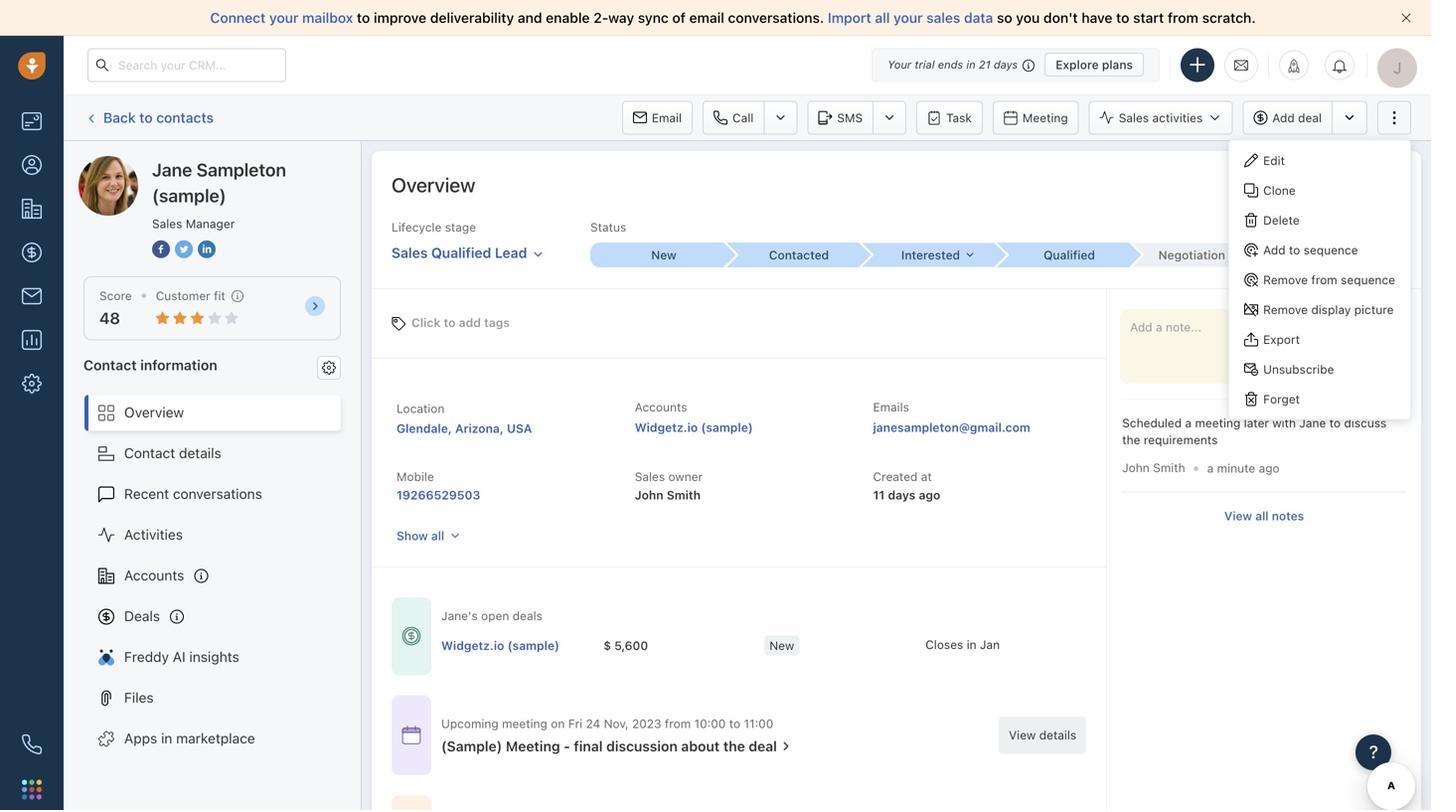 Task type: locate. For each thing, give the bounding box(es) containing it.
2 vertical spatial from
[[665, 717, 691, 731]]

smith down owner
[[667, 488, 701, 502]]

1 vertical spatial accounts
[[124, 567, 184, 584]]

-
[[564, 738, 570, 755]]

1 horizontal spatial meeting
[[1023, 111, 1069, 125]]

(sample) inside accounts widgetz.io (sample)
[[701, 421, 753, 435]]

john down accounts widgetz.io (sample)
[[635, 488, 664, 502]]

jane sampleton (sample)
[[118, 156, 282, 172], [152, 159, 286, 206]]

widgetz.io down jane's
[[441, 639, 505, 652]]

0 vertical spatial widgetz.io (sample) link
[[635, 421, 753, 435]]

0 horizontal spatial new
[[651, 248, 677, 262]]

1 vertical spatial in
[[967, 638, 977, 652]]

container_wx8msf4aqz5i3rn1 image for view details
[[402, 725, 422, 745]]

1 vertical spatial john
[[635, 488, 664, 502]]

upcoming meeting on fri 24 nov, 2023 from 10:00 to 11:00
[[441, 717, 774, 731]]

remove for remove display picture
[[1264, 303, 1309, 317]]

1 horizontal spatial overview
[[392, 173, 476, 196]]

1 vertical spatial meeting
[[506, 738, 560, 755]]

0 horizontal spatial /
[[1229, 248, 1233, 262]]

days right 21
[[994, 58, 1018, 71]]

/ right won at the top of the page
[[1323, 248, 1327, 262]]

sales inside sales owner john smith
[[635, 470, 665, 484]]

insights
[[189, 649, 239, 665]]

days inside created at 11 days ago
[[888, 488, 916, 502]]

view all notes link
[[1225, 507, 1305, 525]]

0 horizontal spatial smith
[[667, 488, 701, 502]]

1 vertical spatial widgetz.io (sample) link
[[441, 637, 560, 654]]

meeting left later
[[1196, 416, 1241, 430]]

jan
[[980, 638, 1000, 652]]

1 vertical spatial contact
[[124, 445, 175, 461]]

a up requirements
[[1186, 416, 1192, 430]]

1 vertical spatial days
[[888, 488, 916, 502]]

contact down 48
[[84, 357, 137, 373]]

add right the lost
[[1264, 243, 1286, 257]]

deal up customize
[[1299, 111, 1322, 125]]

mng settings image
[[322, 361, 336, 375]]

explore plans
[[1056, 58, 1133, 72]]

1 vertical spatial widgetz.io
[[441, 639, 505, 652]]

score
[[99, 289, 132, 303]]

from right 2023
[[665, 717, 691, 731]]

ago inside created at 11 days ago
[[919, 488, 941, 502]]

meeting button
[[993, 101, 1079, 135]]

1 horizontal spatial qualified
[[1044, 248, 1096, 262]]

deals
[[124, 608, 160, 624]]

(sample) up sales manager at the top left
[[152, 185, 226, 206]]

a inside scheduled a meeting later with jane to discuss the requirements
[[1186, 416, 1192, 430]]

accounts down activities
[[124, 567, 184, 584]]

ago right minute
[[1259, 461, 1280, 475]]

0 horizontal spatial overview
[[124, 404, 184, 421]]

sales inside sales qualified lead link
[[392, 245, 428, 261]]

1 horizontal spatial new
[[770, 639, 795, 652]]

1 horizontal spatial meeting
[[1196, 416, 1241, 430]]

2 vertical spatial all
[[431, 529, 445, 543]]

container_wx8msf4aqz5i3rn1 image right about
[[779, 739, 793, 753]]

container_wx8msf4aqz5i3rn1 image left upcoming
[[402, 725, 422, 745]]

0 horizontal spatial your
[[269, 9, 299, 26]]

1 vertical spatial from
[[1312, 273, 1338, 287]]

to left start
[[1117, 9, 1130, 26]]

display
[[1312, 303, 1352, 317]]

0 vertical spatial sequence
[[1304, 243, 1359, 257]]

container_wx8msf4aqz5i3rn1 image
[[402, 627, 422, 646], [402, 725, 422, 745], [779, 739, 793, 753]]

all right import
[[875, 9, 890, 26]]

sampleton up the manager
[[197, 159, 286, 180]]

sampleton down contacts
[[153, 156, 221, 172]]

sales for sales activities
[[1119, 111, 1150, 125]]

widgetz.io (sample) link down open
[[441, 637, 560, 654]]

(sample) inside jane sampleton (sample)
[[152, 185, 226, 206]]

deal inside button
[[1299, 111, 1322, 125]]

location glendale, arizona, usa
[[397, 402, 532, 435]]

2 horizontal spatial jane
[[1300, 416, 1327, 430]]

0 horizontal spatial ago
[[919, 488, 941, 502]]

0 vertical spatial smith
[[1153, 461, 1186, 475]]

1 horizontal spatial your
[[894, 9, 923, 26]]

widgetz.io (sample) link up owner
[[635, 421, 753, 435]]

1 horizontal spatial jane
[[152, 159, 192, 180]]

from down won / churned button
[[1312, 273, 1338, 287]]

remove up export
[[1264, 303, 1309, 317]]

qualified
[[431, 245, 492, 261], [1044, 248, 1096, 262]]

and
[[518, 9, 542, 26]]

notes
[[1272, 509, 1305, 523]]

0 horizontal spatial meeting
[[502, 717, 548, 731]]

meeting
[[1196, 416, 1241, 430], [502, 717, 548, 731]]

call
[[733, 111, 754, 125]]

0 horizontal spatial jane
[[118, 156, 149, 172]]

0 vertical spatial new
[[651, 248, 677, 262]]

customize overview button
[[1248, 171, 1402, 199]]

widgetz.io
[[635, 421, 698, 435], [441, 639, 505, 652]]

ago
[[1259, 461, 1280, 475], [919, 488, 941, 502]]

on
[[551, 717, 565, 731]]

1 vertical spatial overview
[[124, 404, 184, 421]]

details for view details
[[1040, 728, 1077, 742]]

2 remove from the top
[[1264, 303, 1309, 317]]

1 vertical spatial remove
[[1264, 303, 1309, 317]]

1 vertical spatial ago
[[919, 488, 941, 502]]

scratch.
[[1203, 9, 1256, 26]]

in left 21
[[967, 58, 976, 71]]

sales left owner
[[635, 470, 665, 484]]

0 horizontal spatial from
[[665, 717, 691, 731]]

scheduled a meeting later with jane to discuss the requirements
[[1123, 416, 1387, 447]]

don't
[[1044, 9, 1078, 26]]

negotiation / lost button
[[1131, 243, 1267, 267]]

0 horizontal spatial widgetz.io
[[441, 639, 505, 652]]

0 vertical spatial the
[[1123, 433, 1141, 447]]

apps in marketplace
[[124, 730, 255, 747]]

the down 10:00
[[724, 738, 745, 755]]

sales
[[1119, 111, 1150, 125], [152, 217, 182, 231], [392, 245, 428, 261], [635, 470, 665, 484]]

1 horizontal spatial days
[[994, 58, 1018, 71]]

apps
[[124, 730, 157, 747]]

1 / from the left
[[1229, 248, 1233, 262]]

0 vertical spatial from
[[1168, 9, 1199, 26]]

all left the notes
[[1256, 509, 1269, 523]]

widgetz.io inside accounts widgetz.io (sample)
[[635, 421, 698, 435]]

overview up contact details
[[124, 404, 184, 421]]

janesampleton@gmail.com link
[[873, 418, 1031, 438]]

show all
[[397, 529, 445, 543]]

0 vertical spatial meeting
[[1196, 416, 1241, 430]]

sales down lifecycle in the top left of the page
[[392, 245, 428, 261]]

1 horizontal spatial deal
[[1299, 111, 1322, 125]]

0 vertical spatial contact
[[84, 357, 137, 373]]

(sample) down deals
[[508, 639, 560, 652]]

sales left activities
[[1119, 111, 1150, 125]]

all for view all notes
[[1256, 509, 1269, 523]]

sync
[[638, 9, 669, 26]]

days
[[994, 58, 1018, 71], [888, 488, 916, 502]]

in
[[967, 58, 976, 71], [967, 638, 977, 652], [161, 730, 172, 747]]

0 vertical spatial add
[[1273, 111, 1295, 125]]

deal down 11:00
[[749, 738, 777, 755]]

your left mailbox
[[269, 9, 299, 26]]

closes
[[926, 638, 964, 652]]

forget
[[1264, 392, 1300, 406]]

jane right with at the right of the page
[[1300, 416, 1327, 430]]

1 vertical spatial new
[[770, 639, 795, 652]]

in left jan
[[967, 638, 977, 652]]

0 horizontal spatial all
[[431, 529, 445, 543]]

show
[[397, 529, 428, 543]]

smith down requirements
[[1153, 461, 1186, 475]]

add
[[459, 316, 481, 330]]

activities
[[124, 527, 183, 543]]

meeting down explore
[[1023, 111, 1069, 125]]

files
[[124, 690, 154, 706]]

/ inside won / churned button
[[1323, 248, 1327, 262]]

widgetz.io (sample) link
[[635, 421, 753, 435], [441, 637, 560, 654]]

view for view details
[[1009, 728, 1036, 742]]

container_wx8msf4aqz5i3rn1 image left widgetz.io (sample)
[[402, 627, 422, 646]]

score 48
[[99, 289, 132, 328]]

customer fit
[[156, 289, 225, 303]]

upcoming
[[441, 717, 499, 731]]

plans
[[1102, 58, 1133, 72]]

2023
[[632, 717, 662, 731]]

1 vertical spatial all
[[1256, 509, 1269, 523]]

1 horizontal spatial view
[[1225, 509, 1253, 523]]

1 vertical spatial sequence
[[1341, 273, 1396, 287]]

sequence
[[1304, 243, 1359, 257], [1341, 273, 1396, 287]]

sales up facebook circled image
[[152, 217, 182, 231]]

a left minute
[[1208, 461, 1214, 475]]

trial
[[915, 58, 935, 71]]

/
[[1229, 248, 1233, 262], [1323, 248, 1327, 262]]

jane down back
[[118, 156, 149, 172]]

row containing closes in jan
[[441, 626, 1087, 667]]

1 vertical spatial smith
[[667, 488, 701, 502]]

1 horizontal spatial the
[[1123, 433, 1141, 447]]

edit
[[1264, 154, 1286, 167]]

2 vertical spatial in
[[161, 730, 172, 747]]

0 vertical spatial widgetz.io
[[635, 421, 698, 435]]

add up edit
[[1273, 111, 1295, 125]]

widgetz.io (sample)
[[441, 639, 560, 652]]

jane's open deals
[[441, 609, 543, 623]]

to right mailbox
[[357, 9, 370, 26]]

churned
[[1330, 248, 1379, 262]]

1 vertical spatial view
[[1009, 728, 1036, 742]]

in right apps
[[161, 730, 172, 747]]

from right start
[[1168, 9, 1199, 26]]

your
[[269, 9, 299, 26], [894, 9, 923, 26]]

container_wx8msf4aqz5i3rn1 image for widgetz.io (sample)
[[402, 627, 422, 646]]

0 horizontal spatial john
[[635, 488, 664, 502]]

0 vertical spatial a
[[1186, 416, 1192, 430]]

0 horizontal spatial accounts
[[124, 567, 184, 584]]

0 vertical spatial remove
[[1264, 273, 1309, 287]]

0 vertical spatial all
[[875, 9, 890, 26]]

0 horizontal spatial meeting
[[506, 738, 560, 755]]

1 vertical spatial the
[[724, 738, 745, 755]]

0 horizontal spatial view
[[1009, 728, 1036, 742]]

24
[[586, 717, 601, 731]]

1 vertical spatial details
[[1040, 728, 1077, 742]]

in for jan
[[967, 638, 977, 652]]

contact
[[84, 357, 137, 373], [124, 445, 175, 461]]

/ for negotiation
[[1229, 248, 1233, 262]]

ago down 'at'
[[919, 488, 941, 502]]

row
[[441, 626, 1087, 667]]

your left sales
[[894, 9, 923, 26]]

1 remove from the top
[[1264, 273, 1309, 287]]

1 horizontal spatial all
[[875, 9, 890, 26]]

Search your CRM... text field
[[87, 48, 286, 82]]

phone element
[[12, 725, 52, 765]]

2-
[[594, 9, 608, 26]]

john down scheduled
[[1123, 461, 1150, 475]]

1 horizontal spatial widgetz.io
[[635, 421, 698, 435]]

connect
[[210, 9, 266, 26]]

1 horizontal spatial /
[[1323, 248, 1327, 262]]

/ left the lost
[[1229, 248, 1233, 262]]

accounts inside accounts widgetz.io (sample)
[[635, 400, 688, 414]]

1 horizontal spatial accounts
[[635, 400, 688, 414]]

meeting down on
[[506, 738, 560, 755]]

in inside row
[[967, 638, 977, 652]]

the down scheduled
[[1123, 433, 1141, 447]]

to down delete
[[1290, 243, 1301, 257]]

11:00
[[744, 717, 774, 731]]

remove down won at the top of the page
[[1264, 273, 1309, 287]]

meeting inside button
[[1023, 111, 1069, 125]]

21
[[979, 58, 991, 71]]

email image
[[1235, 57, 1249, 73]]

add inside button
[[1273, 111, 1295, 125]]

jane inside scheduled a meeting later with jane to discuss the requirements
[[1300, 416, 1327, 430]]

2 horizontal spatial all
[[1256, 509, 1269, 523]]

to left discuss
[[1330, 416, 1341, 430]]

to inside scheduled a meeting later with jane to discuss the requirements
[[1330, 416, 1341, 430]]

1 horizontal spatial a
[[1208, 461, 1214, 475]]

jane sampleton (sample) up the manager
[[152, 159, 286, 206]]

created at 11 days ago
[[873, 470, 941, 502]]

accounts for accounts
[[124, 567, 184, 584]]

1 horizontal spatial from
[[1168, 9, 1199, 26]]

1 horizontal spatial ago
[[1259, 461, 1280, 475]]

lifecycle stage
[[392, 220, 476, 234]]

days down created
[[888, 488, 916, 502]]

stage
[[445, 220, 476, 234]]

jane
[[118, 156, 149, 172], [152, 159, 192, 180], [1300, 416, 1327, 430]]

meeting left on
[[502, 717, 548, 731]]

1 vertical spatial meeting
[[502, 717, 548, 731]]

0 vertical spatial accounts
[[635, 400, 688, 414]]

0 vertical spatial meeting
[[1023, 111, 1069, 125]]

contact details
[[124, 445, 221, 461]]

conversations.
[[728, 9, 824, 26]]

0 vertical spatial days
[[994, 58, 1018, 71]]

0 horizontal spatial days
[[888, 488, 916, 502]]

0 vertical spatial ago
[[1259, 461, 1280, 475]]

nov,
[[604, 717, 629, 731]]

0 horizontal spatial a
[[1186, 416, 1192, 430]]

explore
[[1056, 58, 1099, 72]]

1 vertical spatial deal
[[749, 738, 777, 755]]

0 vertical spatial view
[[1225, 509, 1253, 523]]

picture
[[1355, 303, 1394, 317]]

all right show
[[431, 529, 445, 543]]

phone image
[[22, 735, 42, 755]]

manager
[[186, 217, 235, 231]]

2 / from the left
[[1323, 248, 1327, 262]]

add
[[1273, 111, 1295, 125], [1264, 243, 1286, 257]]

lead
[[495, 245, 527, 261]]

/ inside negotiation / lost button
[[1229, 248, 1233, 262]]

email
[[652, 111, 682, 125]]

linkedin circled image
[[198, 239, 216, 260]]

tags
[[484, 316, 510, 330]]

1 vertical spatial add
[[1264, 243, 1286, 257]]

connect your mailbox link
[[210, 9, 357, 26]]

(sample) up owner
[[701, 421, 753, 435]]

accounts up owner
[[635, 400, 688, 414]]

meeting
[[1023, 111, 1069, 125], [506, 738, 560, 755]]

sales activities button
[[1089, 101, 1243, 135], [1089, 101, 1233, 135]]

0 vertical spatial john
[[1123, 461, 1150, 475]]

0 horizontal spatial widgetz.io (sample) link
[[441, 637, 560, 654]]

2 horizontal spatial from
[[1312, 273, 1338, 287]]

0 vertical spatial details
[[179, 445, 221, 461]]

0 horizontal spatial qualified
[[431, 245, 492, 261]]

contact up the recent
[[124, 445, 175, 461]]

overview up lifecycle stage
[[392, 173, 476, 196]]

jane down contacts
[[152, 159, 192, 180]]

0 vertical spatial deal
[[1299, 111, 1322, 125]]

ends
[[938, 58, 964, 71]]

recent conversations
[[124, 486, 262, 502]]

widgetz.io up owner
[[635, 421, 698, 435]]

0 horizontal spatial details
[[179, 445, 221, 461]]

1 horizontal spatial details
[[1040, 728, 1077, 742]]



Task type: vqa. For each thing, say whether or not it's contained in the screenshot.
topmost SMITH
yes



Task type: describe. For each thing, give the bounding box(es) containing it.
twitter circled image
[[175, 239, 193, 260]]

remove display picture
[[1264, 303, 1394, 317]]

0 vertical spatial overview
[[392, 173, 476, 196]]

won / churned link
[[1267, 243, 1402, 267]]

fit
[[214, 289, 225, 303]]

/ for won
[[1323, 248, 1327, 262]]

john inside sales owner john smith
[[635, 488, 664, 502]]

1 horizontal spatial widgetz.io (sample) link
[[635, 421, 753, 435]]

(sample) up the manager
[[225, 156, 282, 172]]

clone
[[1264, 183, 1296, 197]]

5,600
[[615, 639, 648, 652]]

$ 5,600
[[604, 639, 648, 652]]

of
[[673, 9, 686, 26]]

janesampleton@gmail.com
[[873, 421, 1031, 435]]

add to sequence
[[1264, 243, 1359, 257]]

in for marketplace
[[161, 730, 172, 747]]

sales activities
[[1119, 111, 1203, 125]]

2 your from the left
[[894, 9, 923, 26]]

created
[[873, 470, 918, 484]]

meeting inside scheduled a meeting later with jane to discuss the requirements
[[1196, 416, 1241, 430]]

1 vertical spatial a
[[1208, 461, 1214, 475]]

sms
[[837, 111, 863, 125]]

accounts for accounts widgetz.io (sample)
[[635, 400, 688, 414]]

owner
[[669, 470, 703, 484]]

scheduled
[[1123, 416, 1182, 430]]

$
[[604, 639, 611, 652]]

negotiation / lost
[[1159, 248, 1261, 262]]

interested
[[902, 248, 961, 262]]

remove from sequence
[[1264, 273, 1396, 287]]

location
[[397, 402, 445, 416]]

freddy ai insights
[[124, 649, 239, 665]]

48 button
[[99, 309, 120, 328]]

qualified link
[[996, 243, 1131, 268]]

jane's
[[441, 609, 478, 623]]

sales owner john smith
[[635, 470, 703, 502]]

explore plans link
[[1045, 53, 1144, 77]]

contacted link
[[726, 243, 861, 268]]

conversations
[[173, 486, 262, 502]]

close image
[[1402, 13, 1412, 23]]

(sample) inside row
[[508, 639, 560, 652]]

back
[[103, 109, 136, 126]]

delete
[[1264, 213, 1300, 227]]

contact information
[[84, 357, 217, 373]]

email button
[[622, 101, 693, 135]]

smith inside sales owner john smith
[[667, 488, 701, 502]]

lost
[[1236, 248, 1261, 262]]

0 vertical spatial in
[[967, 58, 976, 71]]

0 horizontal spatial deal
[[749, 738, 777, 755]]

ai
[[173, 649, 186, 665]]

widgetz.io (sample) link inside row
[[441, 637, 560, 654]]

48
[[99, 309, 120, 328]]

all for show all
[[431, 529, 445, 543]]

task
[[947, 111, 972, 125]]

with
[[1273, 416, 1297, 430]]

call link
[[703, 101, 764, 135]]

unsubscribe
[[1264, 362, 1335, 376]]

start
[[1134, 9, 1165, 26]]

final
[[574, 738, 603, 755]]

19266529503
[[397, 488, 481, 502]]

mobile 19266529503
[[397, 470, 481, 502]]

task button
[[917, 101, 983, 135]]

facebook circled image
[[152, 239, 170, 260]]

freshworks switcher image
[[22, 780, 42, 800]]

add for add deal
[[1273, 111, 1295, 125]]

the inside scheduled a meeting later with jane to discuss the requirements
[[1123, 433, 1141, 447]]

improve
[[374, 9, 427, 26]]

your trial ends in 21 days
[[888, 58, 1018, 71]]

glendale,
[[397, 422, 452, 435]]

add for add to sequence
[[1264, 243, 1286, 257]]

1 horizontal spatial smith
[[1153, 461, 1186, 475]]

contacted
[[769, 248, 829, 262]]

data
[[964, 9, 994, 26]]

import all your sales data link
[[828, 9, 997, 26]]

to right back
[[139, 109, 153, 126]]

minute
[[1218, 461, 1256, 475]]

freddy
[[124, 649, 169, 665]]

enable
[[546, 9, 590, 26]]

click to add tags
[[412, 316, 510, 330]]

won / churned
[[1294, 248, 1379, 262]]

customize overview
[[1278, 178, 1391, 192]]

won
[[1294, 248, 1320, 262]]

19266529503 link
[[397, 488, 481, 502]]

negotiation / lost link
[[1131, 243, 1267, 267]]

at
[[921, 470, 932, 484]]

sales for sales manager
[[152, 217, 182, 231]]

sales for sales qualified lead
[[392, 245, 428, 261]]

details for contact details
[[179, 445, 221, 461]]

jane sampleton (sample) down contacts
[[118, 156, 282, 172]]

back to contacts link
[[84, 102, 215, 133]]

import
[[828, 9, 872, 26]]

a minute ago
[[1208, 461, 1280, 475]]

sales
[[927, 9, 961, 26]]

back to contacts
[[103, 109, 214, 126]]

view for view all notes
[[1225, 509, 1253, 523]]

accounts widgetz.io (sample)
[[635, 400, 753, 435]]

0 horizontal spatial the
[[724, 738, 745, 755]]

deliverability
[[430, 9, 514, 26]]

sequence for add to sequence
[[1304, 243, 1359, 257]]

new inside row
[[770, 639, 795, 652]]

to left add
[[444, 316, 456, 330]]

marketplace
[[176, 730, 255, 747]]

1 your from the left
[[269, 9, 299, 26]]

discussion
[[607, 738, 678, 755]]

sales qualified lead
[[392, 245, 527, 261]]

requirements
[[1144, 433, 1218, 447]]

widgetz.io inside row
[[441, 639, 505, 652]]

you
[[1016, 9, 1040, 26]]

information
[[140, 357, 217, 373]]

contact for contact information
[[84, 357, 137, 373]]

1 horizontal spatial john
[[1123, 461, 1150, 475]]

overview
[[1341, 178, 1391, 192]]

remove for remove from sequence
[[1264, 273, 1309, 287]]

won / churned button
[[1267, 243, 1402, 267]]

sequence for remove from sequence
[[1341, 273, 1396, 287]]

to left 11:00
[[730, 717, 741, 731]]

jane inside jane sampleton (sample)
[[152, 159, 192, 180]]

click
[[412, 316, 441, 330]]

contact for contact details
[[124, 445, 175, 461]]



